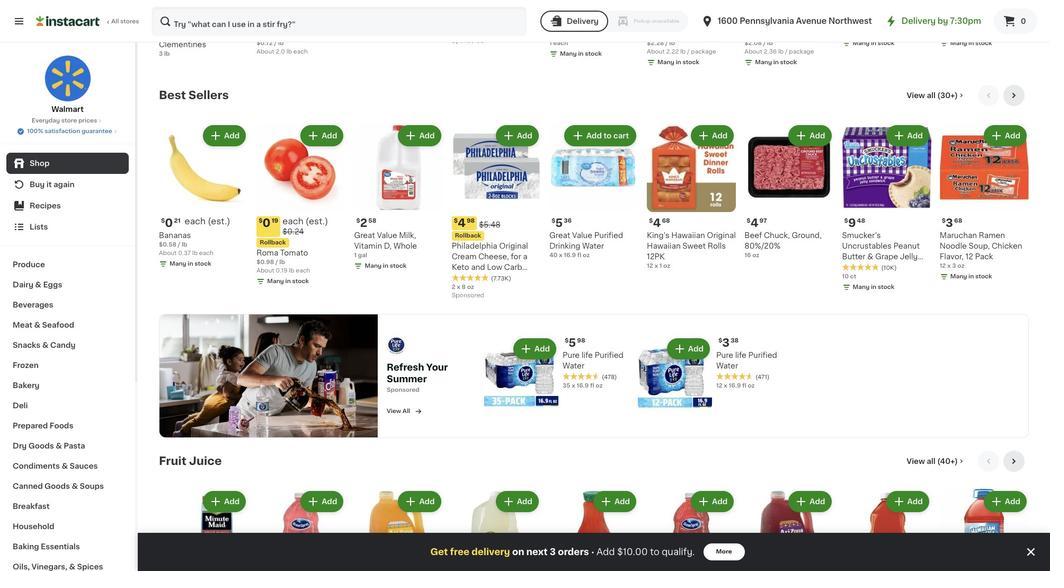 Task type: locate. For each thing, give the bounding box(es) containing it.
ct for 10 ct
[[851, 274, 857, 280]]

pure for 3
[[717, 352, 734, 359]]

$ inside $ 0 74
[[357, 6, 360, 12]]

2 vertical spatial view
[[907, 458, 926, 465]]

0 horizontal spatial delivery
[[567, 17, 599, 25]]

$ inside '$ 5 36'
[[552, 218, 556, 224]]

(est.) for 5
[[695, 5, 718, 13]]

x inside maruchan ramen noodle soup, chicken flavor, 12 pack 12 x 3 oz
[[948, 263, 952, 269]]

x down 12pk
[[655, 263, 659, 269]]

$ inside the $ 3 68
[[943, 218, 947, 224]]

1 vertical spatial bananas
[[159, 232, 191, 239]]

36
[[564, 218, 572, 224]]

12 down 12pk
[[647, 263, 654, 269]]

3 inside get free delivery on next 3 orders • add $10.00 to qualify.
[[550, 548, 556, 556]]

$ inside the $ 3 88
[[454, 6, 458, 12]]

canned goods & soups link
[[6, 476, 129, 496]]

$ for $ 4 97
[[747, 218, 751, 224]]

shop
[[30, 160, 50, 167]]

0 vertical spatial all
[[928, 92, 936, 99]]

2 horizontal spatial 4
[[751, 218, 759, 229]]

1 vertical spatial 97
[[760, 218, 768, 224]]

2 value from the left
[[573, 232, 593, 239]]

condiments & sauces link
[[6, 456, 129, 476]]

purified up (471)
[[749, 352, 778, 359]]

many down the 0.37
[[170, 261, 186, 267]]

5 for pure life purified water
[[569, 337, 577, 349]]

add button
[[204, 126, 245, 145], [302, 126, 343, 145], [400, 126, 440, 145], [497, 126, 538, 145], [595, 126, 636, 145], [693, 126, 734, 145], [790, 126, 831, 145], [888, 126, 929, 145], [986, 126, 1027, 145], [515, 340, 556, 359], [669, 340, 709, 359], [204, 492, 245, 511], [302, 492, 343, 511], [400, 492, 440, 511], [497, 492, 538, 511], [595, 492, 636, 511], [693, 492, 734, 511], [790, 492, 831, 511], [888, 492, 929, 511], [986, 492, 1027, 511]]

1 package from the left
[[692, 49, 717, 55]]

$ left the 48
[[845, 218, 849, 224]]

$0.72
[[257, 41, 273, 46]]

(est.) up tomato at top left
[[306, 217, 328, 226]]

1 horizontal spatial ct
[[851, 274, 857, 280]]

each right the 0.37
[[199, 251, 214, 256]]

bananas
[[257, 30, 289, 38], [159, 232, 191, 239]]

4 up philadelphia
[[458, 218, 466, 229]]

1 vertical spatial all
[[403, 408, 410, 414]]

0 vertical spatial item carousel region
[[159, 85, 1030, 306]]

eggs
[[43, 281, 62, 288]]

$ left the 44 in the left of the page
[[259, 6, 263, 12]]

2 vertical spatial 2
[[452, 284, 456, 290]]

lists
[[30, 223, 48, 231]]

5 up 35
[[569, 337, 577, 349]]

0 vertical spatial 97
[[174, 6, 181, 12]]

(est.) for 1
[[304, 5, 327, 13]]

12 inside king's hawaiian original hawaiian sweet rolls 12pk 12 x 1 oz
[[647, 263, 654, 269]]

(10k)
[[882, 265, 898, 271]]

baking essentials link
[[6, 537, 129, 557]]

great inside great value milk, vitamin d, whole 1 gal
[[354, 232, 375, 239]]

value inside great value milk, vitamin d, whole 1 gal
[[377, 232, 397, 239]]

1 vertical spatial 2
[[360, 218, 368, 229]]

vitamin
[[354, 243, 382, 250]]

80%/20%
[[745, 243, 781, 250]]

$ inside $ 1 44
[[259, 6, 263, 12]]

view all (30+) button
[[903, 85, 970, 106]]

many down the 2.22
[[658, 60, 675, 65]]

1 life from the left
[[582, 352, 593, 359]]

ct inside product group
[[851, 274, 857, 280]]

1 vertical spatial all
[[928, 458, 936, 465]]

0 vertical spatial grapes
[[806, 20, 833, 27]]

/ up 0.19
[[276, 259, 278, 265]]

None search field
[[152, 6, 527, 36]]

0 horizontal spatial pure
[[563, 352, 580, 359]]

view for best sellers
[[907, 92, 926, 99]]

2 pure life purified water from the left
[[717, 352, 778, 370]]

1 68 from the left
[[662, 218, 671, 224]]

0 horizontal spatial each (est.)
[[185, 217, 230, 226]]

97 left $4.97
[[174, 6, 181, 12]]

view inside "popup button"
[[907, 458, 926, 465]]

$ left 19
[[259, 218, 263, 224]]

ct for 1 ct
[[358, 30, 365, 36]]

0 horizontal spatial 4
[[458, 218, 466, 229]]

grapes down harvest
[[664, 30, 692, 38]]

grape
[[876, 253, 899, 261]]

100% satisfaction guarantee button
[[16, 125, 119, 136]]

1 horizontal spatial pure life purified water
[[717, 352, 778, 370]]

$ for $ 3 68
[[943, 218, 947, 224]]

/ inside the marketside organic bananas $0.72 / lb about 2.0 lb each
[[274, 41, 277, 46]]

/ inside bananas $0.58 / lb about 0.37 lb each
[[178, 242, 180, 248]]

0 inside $ 0 19 each (est.) $0.24
[[263, 218, 271, 229]]

3 4 from the left
[[751, 218, 759, 229]]

19
[[272, 218, 279, 224]]

0 vertical spatial 98
[[467, 218, 475, 224]]

sweet
[[683, 243, 706, 250]]

pure life family image
[[160, 315, 378, 438]]

2 horizontal spatial 16.9
[[729, 383, 742, 389]]

0 horizontal spatial grapes
[[664, 30, 692, 38]]

product group
[[452, 0, 541, 47], [159, 123, 248, 271], [257, 123, 346, 288], [354, 123, 444, 273], [452, 123, 541, 301], [550, 123, 639, 260], [647, 123, 737, 271], [745, 123, 834, 260], [843, 123, 932, 294], [941, 123, 1030, 283], [159, 489, 248, 571], [257, 489, 346, 571], [354, 489, 444, 571], [452, 489, 541, 571], [550, 489, 639, 571], [647, 489, 737, 571], [745, 489, 834, 571], [843, 489, 932, 571], [941, 489, 1030, 571]]

0 horizontal spatial 97
[[174, 6, 181, 12]]

5 inside product group
[[556, 218, 563, 229]]

$ for $ 0 74
[[357, 6, 360, 12]]

0 vertical spatial ct
[[358, 30, 365, 36]]

0 horizontal spatial 16.9
[[564, 253, 576, 258]]

$ inside $ 2 58
[[357, 218, 360, 224]]

each (est.) for 1
[[281, 5, 327, 13]]

life
[[582, 352, 593, 359], [736, 352, 747, 359]]

16.9 for 5
[[577, 383, 589, 389]]

in down 42
[[579, 51, 584, 57]]

0 vertical spatial all
[[111, 19, 119, 24]]

1 pure life purified water from the left
[[563, 352, 624, 370]]

oz inside maruchan ramen noodle soup, chicken flavor, 12 pack 12 x 3 oz
[[958, 263, 965, 269]]

2 horizontal spatial 5
[[654, 6, 661, 17]]

1 4 from the left
[[458, 218, 466, 229]]

lb right the 2.36
[[779, 49, 784, 55]]

many in stock down the 2.36
[[756, 60, 798, 65]]

4 for king's hawaiian original hawaiian sweet rolls 12pk
[[654, 218, 661, 229]]

service type group
[[541, 11, 689, 32]]

great
[[354, 232, 375, 239], [550, 232, 571, 239]]

1 vertical spatial grapes
[[664, 30, 692, 38]]

0 horizontal spatial 5
[[556, 218, 563, 229]]

$ 3 97
[[161, 6, 181, 17]]

water up 12 x 16.9 fl oz
[[717, 362, 739, 370]]

bananas down the marketside at the top left of page
[[257, 30, 289, 38]]

2 for 2 x 8 oz
[[452, 284, 456, 290]]

16.9 inside great value purified drinking water 40 x 16.9 fl oz
[[564, 253, 576, 258]]

35
[[563, 383, 571, 389]]

each (est.) up organic
[[281, 5, 327, 13]]

0 horizontal spatial pure life purified water
[[563, 352, 624, 370]]

2 lb
[[452, 30, 463, 36]]

2 life from the left
[[736, 352, 747, 359]]

& inside 'link'
[[35, 281, 41, 288]]

0 horizontal spatial 68
[[662, 218, 671, 224]]

& left sauces
[[62, 462, 68, 470]]

68
[[662, 218, 671, 224], [955, 218, 963, 224]]

98
[[467, 218, 475, 224], [578, 338, 586, 344]]

3 left 38
[[723, 337, 730, 349]]

$ up maruchan
[[943, 218, 947, 224]]

(478)
[[602, 375, 617, 380]]

x inside great value purified drinking water 40 x 16.9 fl oz
[[559, 253, 563, 258]]

harvest
[[664, 20, 693, 27]]

$ inside $ 0 19 each (est.) $0.24
[[259, 218, 263, 224]]

oz inside beef chuck, ground, 80%/20% 16 oz
[[753, 253, 760, 258]]

each down lime
[[554, 41, 569, 46]]

$5.06 per package (estimated) element
[[647, 4, 737, 18]]

$ inside $ 5 98
[[565, 338, 569, 344]]

view inside popup button
[[907, 92, 926, 99]]

1 horizontal spatial fl
[[591, 383, 595, 389]]

1 seedless from the left
[[695, 20, 729, 27]]

0 vertical spatial 2
[[452, 30, 456, 36]]

delivery inside button
[[567, 17, 599, 25]]

about inside bananas $0.58 / lb about 0.37 lb each
[[159, 251, 177, 256]]

pure life healthy hydration image
[[387, 336, 406, 355]]

fl for 3
[[743, 383, 747, 389]]

$ 1 44
[[259, 6, 277, 17]]

(est.)
[[304, 5, 327, 13], [695, 5, 718, 13], [208, 217, 230, 226], [306, 217, 328, 226]]

produce
[[13, 261, 45, 268]]

1 horizontal spatial pure
[[717, 352, 734, 359]]

original inside king's hawaiian original hawaiian sweet rolls 12pk 12 x 1 oz
[[708, 232, 736, 239]]

2 x 8 oz
[[452, 284, 475, 290]]

each inside $ 0 19 each (est.) $0.24
[[283, 217, 304, 226]]

delivery for delivery by 7:30pm
[[902, 17, 937, 25]]

1 horizontal spatial bananas
[[257, 30, 289, 38]]

1 down $ 0 74
[[354, 30, 357, 36]]

3 down halos
[[159, 51, 163, 57]]

lb up the 2.36
[[768, 41, 773, 46]]

delivery left by
[[902, 17, 937, 25]]

1 horizontal spatial 97
[[760, 218, 768, 224]]

in down the 0.37
[[188, 261, 193, 267]]

$ inside $ 9 48
[[845, 218, 849, 224]]

$ left 38
[[719, 338, 723, 344]]

pack
[[976, 253, 994, 261]]

$ inside $ 4 97
[[747, 218, 751, 224]]

(est.) inside the $0.21 each (estimated) element
[[208, 217, 230, 226]]

0 vertical spatial goods
[[28, 442, 54, 450]]

about inside sun harvest seedless red grapes $2.28 / lb about 2.22 lb / package
[[647, 49, 665, 55]]

pure life purified water for 3
[[717, 352, 778, 370]]

$4.98 original price: $5.48 element
[[452, 217, 541, 230]]

item carousel region containing fruit juice
[[159, 451, 1030, 571]]

essentials
[[41, 543, 80, 550]]

many down sunkist
[[853, 41, 870, 46]]

1 horizontal spatial package
[[790, 49, 815, 55]]

$ left 58 in the top of the page
[[357, 218, 360, 224]]

all inside popup button
[[928, 92, 936, 99]]

$ inside $ 5 06
[[650, 6, 654, 12]]

1 horizontal spatial 16.9
[[577, 383, 589, 389]]

add
[[224, 132, 240, 140], [322, 132, 337, 140], [420, 132, 435, 140], [517, 132, 533, 140], [615, 132, 631, 140], [713, 132, 728, 140], [810, 132, 826, 140], [908, 132, 924, 140], [1006, 132, 1021, 140], [535, 345, 550, 353], [689, 345, 704, 353], [224, 498, 240, 505], [322, 498, 337, 505], [420, 498, 435, 505], [517, 498, 533, 505], [615, 498, 631, 505], [713, 498, 728, 505], [810, 498, 826, 505], [908, 498, 924, 505], [1006, 498, 1021, 505], [597, 548, 615, 556]]

bananas inside bananas $0.58 / lb about 0.37 lb each
[[159, 232, 191, 239]]

1 horizontal spatial grapes
[[806, 20, 833, 27]]

pure life purified water up (471)
[[717, 352, 778, 370]]

each up $0.24
[[283, 217, 304, 226]]

$ inside $ 0 25 $0.38
[[552, 6, 556, 12]]

5
[[654, 6, 661, 17], [556, 218, 563, 229], [569, 337, 577, 349]]

98 up 35 x 16.9 fl oz
[[578, 338, 586, 344]]

$ inside $ 3 38
[[719, 338, 723, 344]]

value inside great value purified drinking water 40 x 16.9 fl oz
[[573, 232, 593, 239]]

0 horizontal spatial fl
[[578, 253, 582, 258]]

frozen link
[[6, 355, 129, 375]]

98 left $5.48
[[467, 218, 475, 224]]

it
[[47, 181, 52, 188]]

0 horizontal spatial life
[[582, 352, 593, 359]]

$ left 36
[[552, 218, 556, 224]]

0 horizontal spatial all
[[111, 19, 119, 24]]

drinking
[[550, 243, 581, 250]]

oz inside great value purified drinking water 40 x 16.9 fl oz
[[583, 253, 590, 258]]

1 vertical spatial item carousel region
[[159, 451, 1030, 571]]

value up d,
[[377, 232, 397, 239]]

add inside get free delivery on next 3 orders • add $10.00 to qualify.
[[597, 548, 615, 556]]

rollback for lime 42
[[553, 21, 579, 27]]

1 horizontal spatial great
[[550, 232, 571, 239]]

many in stock
[[853, 41, 895, 46], [951, 41, 993, 46], [560, 51, 602, 57], [658, 60, 700, 65], [756, 60, 798, 65], [170, 261, 211, 267], [365, 263, 407, 269], [951, 274, 993, 280], [267, 278, 309, 284], [853, 284, 895, 290]]

1 value from the left
[[377, 232, 397, 239]]

purified left king's
[[595, 232, 624, 239]]

0 for $ 0 74
[[360, 6, 368, 17]]

package inside green seedless grapes bag $2.08 / lb about 2.36 lb / package
[[790, 49, 815, 55]]

purified for 5
[[595, 352, 624, 359]]

1 item carousel region from the top
[[159, 85, 1030, 306]]

all
[[111, 19, 119, 24], [403, 408, 410, 414]]

68 up king's
[[662, 218, 671, 224]]

soups
[[80, 483, 104, 490]]

1 inside great value milk, vitamin d, whole 1 gal
[[354, 253, 357, 258]]

1 vertical spatial original
[[500, 243, 528, 250]]

1 vertical spatial goods
[[45, 483, 70, 490]]

view left (30+)
[[907, 92, 926, 99]]

many down flavor,
[[951, 274, 968, 280]]

pennsylvania
[[740, 17, 795, 25]]

milk,
[[399, 232, 416, 239]]

★★★★★
[[843, 264, 880, 271], [843, 264, 880, 271], [452, 274, 489, 282], [452, 274, 489, 282], [563, 373, 600, 380], [563, 373, 600, 380], [717, 373, 754, 380], [717, 373, 754, 380]]

many down blueberries
[[951, 41, 968, 46]]

great inside great value purified drinking water 40 x 16.9 fl oz
[[550, 232, 571, 239]]

beef
[[745, 232, 763, 239]]

1 sponsored badge image from the top
[[452, 38, 484, 44]]

0 horizontal spatial ct
[[358, 30, 365, 36]]

$ for $ 5 36
[[552, 218, 556, 224]]

0 horizontal spatial bananas
[[159, 232, 191, 239]]

lb up the 2.22
[[670, 41, 676, 46]]

2 pure from the left
[[717, 352, 734, 359]]

oz inside king's hawaiian original hawaiian sweet rolls 12pk 12 x 1 oz
[[664, 263, 671, 269]]

$0.25 original price: $0.38 element
[[550, 4, 639, 18]]

1 vertical spatial sponsored badge image
[[452, 293, 484, 299]]

free
[[450, 548, 470, 556]]

1 horizontal spatial delivery
[[902, 17, 937, 25]]

great for vitamin
[[354, 232, 375, 239]]

halos
[[159, 30, 180, 38]]

buy
[[30, 181, 45, 188]]

/
[[274, 41, 277, 46], [666, 41, 668, 46], [764, 41, 766, 46], [688, 49, 690, 55], [786, 49, 788, 55], [178, 242, 180, 248], [276, 259, 278, 265]]

1 all from the top
[[928, 92, 936, 99]]

product group containing 2
[[354, 123, 444, 273]]

$2.08
[[745, 41, 762, 46]]

97 inside $ 3 97
[[174, 6, 181, 12]]

0 vertical spatial 5
[[654, 6, 661, 17]]

$ for $ 5 06
[[650, 6, 654, 12]]

68 inside the $ 4 68
[[662, 218, 671, 224]]

0 horizontal spatial package
[[692, 49, 717, 55]]

$ for $ 4 68
[[650, 218, 654, 224]]

$ 5 36
[[552, 218, 572, 229]]

06
[[662, 6, 670, 12]]

97 inside $ 4 97
[[760, 218, 768, 224]]

2 all from the top
[[928, 458, 936, 465]]

2 for 2 lb
[[452, 30, 456, 36]]

1 horizontal spatial each (est.)
[[281, 5, 327, 13]]

oils,
[[13, 563, 30, 571]]

stock down 7:30pm on the right of page
[[976, 41, 993, 46]]

1 vertical spatial 98
[[578, 338, 586, 344]]

item carousel region
[[159, 85, 1030, 306], [159, 451, 1030, 571]]

2 package from the left
[[790, 49, 815, 55]]

pure down $ 3 38 on the right bottom of page
[[717, 352, 734, 359]]

halos california clementines 3 lb
[[159, 30, 218, 57]]

(est.) inside $ 0 19 each (est.) $0.24
[[306, 217, 328, 226]]

each inside the marketside organic bananas $0.72 / lb about 2.0 lb each
[[294, 49, 308, 55]]

pure life purified water
[[563, 352, 624, 370], [717, 352, 778, 370]]

water right 'drinking'
[[583, 243, 605, 250]]

stock
[[879, 41, 895, 46], [976, 41, 993, 46], [585, 51, 602, 57], [683, 60, 700, 65], [781, 60, 798, 65], [195, 261, 211, 267], [390, 263, 407, 269], [976, 274, 993, 280], [292, 278, 309, 284], [879, 284, 895, 290]]

each down tomato at top left
[[296, 268, 310, 274]]

water up 35
[[563, 362, 585, 370]]

(30+)
[[938, 92, 959, 99]]

$ inside $ 3 97
[[161, 6, 165, 12]]

1 great from the left
[[354, 232, 375, 239]]

all left the '(40+)'
[[928, 458, 936, 465]]

68 up maruchan
[[955, 218, 963, 224]]

1 vertical spatial view
[[387, 408, 401, 414]]

& right the meat
[[34, 321, 40, 329]]

all down nsored
[[403, 408, 410, 414]]

all left stores
[[111, 19, 119, 24]]

red
[[647, 30, 663, 38]]

(est.) up bananas $0.58 / lb about 0.37 lb each
[[208, 217, 230, 226]]

$0.19 each (estimated) original price: $0.24 element
[[257, 217, 346, 237]]

1 left gal on the top left of page
[[354, 253, 357, 258]]

1 horizontal spatial 4
[[654, 218, 661, 229]]

(est.) inside '$5.06 per package (estimated)' element
[[695, 5, 718, 13]]

each (est.) inside $1.44 each (estimated) element
[[281, 5, 327, 13]]

0 horizontal spatial value
[[377, 232, 397, 239]]

0 horizontal spatial original
[[500, 243, 528, 250]]

$ inside the $ 4 68
[[650, 218, 654, 224]]

hawaiian down king's
[[647, 243, 681, 250]]

view left the '(40+)'
[[907, 458, 926, 465]]

philadelphia original cream cheese, for a keto and low carb lifestyle
[[452, 243, 528, 282]]

98 inside $ 5 98
[[578, 338, 586, 344]]

original inside 'philadelphia original cream cheese, for a keto and low carb lifestyle'
[[500, 243, 528, 250]]

1 horizontal spatial seedless
[[770, 20, 804, 27]]

2 4 from the left
[[654, 218, 661, 229]]

$3.97 original price: $4.97 element
[[159, 4, 248, 18]]

rollback for halos california clementines
[[162, 21, 188, 27]]

98 inside $ 4 98
[[467, 218, 475, 224]]

97 for 4
[[760, 218, 768, 224]]

view
[[907, 92, 926, 99], [387, 408, 401, 414], [907, 458, 926, 465]]

lb
[[457, 30, 463, 36], [278, 41, 284, 46], [670, 41, 676, 46], [768, 41, 773, 46], [287, 49, 292, 55], [681, 49, 686, 55], [779, 49, 784, 55], [164, 51, 170, 57], [182, 242, 187, 248], [192, 251, 198, 256], [280, 259, 285, 265], [289, 268, 295, 274]]

$ up 35
[[565, 338, 569, 344]]

98 for 5
[[578, 338, 586, 344]]

all inside "popup button"
[[928, 458, 936, 465]]

2 item carousel region from the top
[[159, 451, 1030, 571]]

about inside green seedless grapes bag $2.08 / lb about 2.36 lb / package
[[745, 49, 763, 55]]

1 horizontal spatial 68
[[955, 218, 963, 224]]

1 vertical spatial 5
[[556, 218, 563, 229]]

2 great from the left
[[550, 232, 571, 239]]

seedless inside sun harvest seedless red grapes $2.28 / lb about 2.22 lb / package
[[695, 20, 729, 27]]

0 horizontal spatial seedless
[[695, 20, 729, 27]]

dairy & eggs link
[[6, 275, 129, 295]]

9
[[849, 218, 857, 229]]

household link
[[6, 516, 129, 537]]

1 horizontal spatial life
[[736, 352, 747, 359]]

0.37
[[178, 251, 191, 256]]

rollback for roma tomato
[[260, 240, 286, 245]]

pure
[[563, 352, 580, 359], [717, 352, 734, 359]]

88
[[467, 6, 475, 12]]

1 inside king's hawaiian original hawaiian sweet rolls 12pk 12 x 1 oz
[[660, 263, 663, 269]]

$ 5 06
[[650, 6, 670, 17]]

about down '$0.58'
[[159, 251, 177, 256]]

stock down (10k)
[[879, 284, 895, 290]]

1 down 12pk
[[660, 263, 663, 269]]

1 horizontal spatial original
[[708, 232, 736, 239]]

frozen
[[13, 362, 39, 369]]

x
[[559, 253, 563, 258], [655, 263, 659, 269], [948, 263, 952, 269], [457, 284, 461, 290], [572, 383, 576, 389], [725, 383, 728, 389]]

sponsored badge image
[[452, 38, 484, 44], [452, 293, 484, 299]]

16.9
[[564, 253, 576, 258], [577, 383, 589, 389], [729, 383, 742, 389]]

97 for 3
[[174, 6, 181, 12]]

$0.21 each (estimated) element
[[159, 217, 248, 230]]

2 horizontal spatial fl
[[743, 383, 747, 389]]

2 seedless from the left
[[770, 20, 804, 27]]

1 horizontal spatial all
[[403, 408, 410, 414]]

$ for $ 9 48
[[845, 218, 849, 224]]

& down uncrustables
[[868, 253, 874, 261]]

5 left 06 on the top of the page
[[654, 6, 661, 17]]

0 vertical spatial bananas
[[257, 30, 289, 38]]

4 up king's
[[654, 218, 661, 229]]

1 horizontal spatial value
[[573, 232, 593, 239]]

lb inside halos california clementines 3 lb
[[164, 51, 170, 57]]

2 left 8
[[452, 284, 456, 290]]

refresh your summer spo nsored
[[387, 363, 448, 393]]

bananas $0.58 / lb about 0.37 lb each
[[159, 232, 214, 256]]

40
[[550, 253, 558, 258]]

product group containing 9
[[843, 123, 932, 294]]

68 inside the $ 3 68
[[955, 218, 963, 224]]

product group containing 5
[[550, 123, 639, 260]]

grapes inside green seedless grapes bag $2.08 / lb about 2.36 lb / package
[[806, 20, 833, 27]]

each (est.) inside the $0.21 each (estimated) element
[[185, 217, 230, 226]]

5 for great value purified drinking water
[[556, 218, 563, 229]]

0 horizontal spatial great
[[354, 232, 375, 239]]

bananas inside the marketside organic bananas $0.72 / lb about 2.0 lb each
[[257, 30, 289, 38]]

hawaiian up the sweet
[[672, 232, 706, 239]]

water for 5
[[563, 362, 585, 370]]

household
[[13, 523, 54, 530]]

2 68 from the left
[[955, 218, 963, 224]]

in down maruchan ramen noodle soup, chicken flavor, 12 pack 12 x 3 oz
[[969, 274, 975, 280]]

$ inside $ 4 98
[[454, 218, 458, 224]]

1 horizontal spatial 98
[[578, 338, 586, 344]]

many in stock down pack on the top
[[951, 274, 993, 280]]

0 for $ 0 25 $0.38
[[556, 6, 564, 17]]

rollback up roma
[[260, 240, 286, 245]]

1 horizontal spatial 5
[[569, 337, 577, 349]]

0 vertical spatial view
[[907, 92, 926, 99]]

1 pure from the left
[[563, 352, 580, 359]]

(est.) inside $1.44 each (estimated) element
[[304, 5, 327, 13]]

rollback up philadelphia
[[455, 233, 481, 239]]

12 down flavor,
[[941, 263, 947, 269]]

life down 38
[[736, 352, 747, 359]]

1 vertical spatial ct
[[851, 274, 857, 280]]

2 vertical spatial 5
[[569, 337, 577, 349]]

great up vitamin
[[354, 232, 375, 239]]

1 vertical spatial each (est.)
[[185, 217, 230, 226]]

0 vertical spatial original
[[708, 232, 736, 239]]

0 horizontal spatial 98
[[467, 218, 475, 224]]

$ inside $ 0 21
[[161, 218, 165, 224]]

0 vertical spatial each (est.)
[[281, 5, 327, 13]]

goods down prepared foods
[[28, 442, 54, 450]]

walmart logo image
[[44, 55, 91, 102]]

tomato
[[280, 249, 308, 257]]

many down 0.19
[[267, 278, 284, 284]]

0 vertical spatial sponsored badge image
[[452, 38, 484, 44]]

each right 21
[[185, 217, 206, 226]]

view all (40+)
[[907, 458, 959, 465]]

$1.44 each (estimated) element
[[257, 4, 346, 18]]



Task type: vqa. For each thing, say whether or not it's contained in the screenshot.
Movies & Music
no



Task type: describe. For each thing, give the bounding box(es) containing it.
many down 10 ct
[[853, 284, 870, 290]]

prepared foods link
[[6, 416, 129, 436]]

0 for $ 0 19 each (est.) $0.24
[[263, 218, 271, 229]]

all stores
[[111, 19, 139, 24]]

$ for $ 0 19 each (est.) $0.24
[[259, 218, 263, 224]]

produce link
[[6, 255, 129, 275]]

many down lime 42 1 each at the right top of page
[[560, 51, 577, 57]]

$4.91 per package (estimated) element
[[745, 4, 834, 18]]

Search field
[[153, 7, 526, 35]]

pasta
[[64, 442, 85, 450]]

stock down green seedless grapes bag $2.08 / lb about 2.36 lb / package
[[781, 60, 798, 65]]

1 left the 44 in the left of the page
[[263, 6, 268, 17]]

life for 3
[[736, 352, 747, 359]]

$ for $ 5 98
[[565, 338, 569, 344]]

& left candy
[[42, 341, 48, 349]]

lemon
[[906, 20, 931, 27]]

2 sponsored badge image from the top
[[452, 293, 484, 299]]

0 for $ 0 21
[[165, 218, 173, 229]]

each (est.) for 0
[[185, 217, 230, 226]]

water inside great value purified drinking water 40 x 16.9 fl oz
[[583, 243, 605, 250]]

/ right the 2.22
[[688, 49, 690, 55]]

$ 0 21
[[161, 218, 181, 229]]

in down the 2.22
[[676, 60, 682, 65]]

$ for $ 4 98
[[454, 218, 458, 224]]

(est.) for 0
[[208, 217, 230, 226]]

$ for $ 3 38
[[719, 338, 723, 344]]

view all (30+)
[[907, 92, 959, 99]]

in down sunkist growers lemon
[[872, 41, 877, 46]]

prepared
[[13, 422, 48, 430]]

great for drinking
[[550, 232, 571, 239]]

sellers
[[189, 90, 229, 101]]

philadelphia
[[452, 243, 498, 250]]

canned
[[13, 483, 43, 490]]

x down $ 3 38 on the right bottom of page
[[725, 383, 728, 389]]

7
[[947, 6, 953, 17]]

12 down $ 3 38 on the right bottom of page
[[717, 383, 723, 389]]

butter
[[843, 253, 866, 261]]

many in stock down sunkist growers lemon
[[853, 41, 895, 46]]

$0.38
[[577, 9, 598, 17]]

lb right the 2.22
[[681, 49, 686, 55]]

12pk
[[647, 253, 665, 261]]

prices
[[78, 118, 97, 124]]

meat & seafood
[[13, 321, 74, 329]]

peanut
[[894, 243, 921, 250]]

store
[[61, 118, 77, 124]]

fl inside great value purified drinking water 40 x 16.9 fl oz
[[578, 253, 582, 258]]

bag
[[745, 30, 760, 38]]

in down 0.19
[[286, 278, 291, 284]]

3 inside maruchan ramen noodle soup, chicken flavor, 12 pack 12 x 3 oz
[[953, 263, 957, 269]]

stock down bananas $0.58 / lb about 0.37 lb each
[[195, 261, 211, 267]]

delivery by 7:30pm
[[902, 17, 982, 25]]

in down the 2.36
[[774, 60, 779, 65]]

many in stock down sandwich in the right of the page
[[853, 284, 895, 290]]

$ for $ 3 97
[[161, 6, 165, 12]]

great value milk, vitamin d, whole 1 gal
[[354, 232, 417, 258]]

item carousel region containing best sellers
[[159, 85, 1030, 306]]

maruchan
[[941, 232, 978, 239]]

/ up the 2.22
[[666, 41, 668, 46]]

walmart link
[[44, 55, 91, 115]]

growers
[[872, 20, 904, 27]]

$ for $ 0 25 $0.38
[[552, 6, 556, 12]]

0 button
[[995, 8, 1038, 34]]

/ right the 2.36
[[786, 49, 788, 55]]

package inside sun harvest seedless red grapes $2.28 / lb about 2.22 lb / package
[[692, 49, 717, 55]]

& left spices
[[69, 563, 75, 571]]

$ 3 88
[[454, 6, 475, 17]]

bakery link
[[6, 375, 129, 396]]

many in stock down 42
[[560, 51, 602, 57]]

green seedless grapes bag $2.08 / lb about 2.36 lb / package
[[745, 20, 833, 55]]

•
[[592, 548, 595, 556]]

view all
[[387, 408, 410, 414]]

(7.73k)
[[491, 276, 512, 282]]

baking essentials
[[13, 543, 80, 550]]

organic
[[300, 20, 330, 27]]

all for best sellers
[[928, 92, 936, 99]]

delivery
[[472, 548, 511, 556]]

a
[[524, 253, 528, 261]]

16.9 for 3
[[729, 383, 742, 389]]

2 inside product group
[[360, 218, 368, 229]]

68 for 3
[[955, 218, 963, 224]]

lb right 2.0
[[287, 49, 292, 55]]

many in stock down blueberries
[[951, 41, 993, 46]]

fruit
[[159, 456, 187, 467]]

3 up maruchan
[[947, 218, 954, 229]]

fl for 5
[[591, 383, 595, 389]]

more
[[717, 549, 733, 555]]

3 up halos
[[165, 6, 172, 17]]

many in stock down the 2.22
[[658, 60, 700, 65]]

get
[[431, 548, 448, 556]]

oils, vinegars, & spices link
[[6, 557, 129, 571]]

in down sandwich in the right of the page
[[872, 284, 877, 290]]

12 x 16.9 fl oz
[[717, 383, 755, 389]]

lime
[[550, 30, 568, 38]]

summer
[[387, 375, 427, 384]]

purified for 3
[[749, 352, 778, 359]]

& left soups
[[72, 483, 78, 490]]

keto
[[452, 264, 470, 271]]

0 vertical spatial hawaiian
[[672, 232, 706, 239]]

cheese,
[[479, 253, 509, 261]]

2.0
[[276, 49, 285, 55]]

goods for dry
[[28, 442, 54, 450]]

and
[[471, 264, 486, 271]]

delivery by 7:30pm link
[[885, 15, 982, 28]]

treatment tracker modal dialog
[[138, 533, 1051, 571]]

smucker's uncrustables peanut butter & grape jelly sandwich
[[843, 232, 921, 271]]

in down blueberries
[[969, 41, 975, 46]]

1 ct
[[354, 30, 365, 36]]

pure for 5
[[563, 352, 580, 359]]

lb up 0.19
[[280, 259, 285, 265]]

$ for $ 2 58
[[357, 218, 360, 224]]

stock down delivery button
[[585, 51, 602, 57]]

prepared foods
[[13, 422, 73, 430]]

38
[[731, 338, 739, 344]]

stock down the roma tomato $0.98 / lb about 0.19 lb each
[[292, 278, 309, 284]]

grapes inside sun harvest seedless red grapes $2.28 / lb about 2.22 lb / package
[[664, 30, 692, 38]]

5 inside '$5.06 per package (estimated)' element
[[654, 6, 661, 17]]

x left 8
[[457, 284, 461, 290]]

lb down the $ 3 88
[[457, 30, 463, 36]]

3 left 88
[[458, 6, 466, 17]]

seedless inside green seedless grapes bag $2.08 / lb about 2.36 lb / package
[[770, 20, 804, 27]]

about inside the marketside organic bananas $0.72 / lb about 2.0 lb each
[[257, 49, 275, 55]]

stock down sun harvest seedless red grapes $2.28 / lb about 2.22 lb / package
[[683, 60, 700, 65]]

& inside smucker's uncrustables peanut butter & grape jelly sandwich
[[868, 253, 874, 261]]

lb up 2.0
[[278, 41, 284, 46]]

$ for $ 1 44
[[259, 6, 263, 12]]

value for d,
[[377, 232, 397, 239]]

68 for 4
[[662, 218, 671, 224]]

seafood
[[42, 321, 74, 329]]

stock down whole
[[390, 263, 407, 269]]

3 inside halos california clementines 3 lb
[[159, 51, 163, 57]]

green
[[745, 20, 768, 27]]

(471)
[[756, 375, 770, 380]]

rolls
[[708, 243, 727, 250]]

dry
[[13, 442, 27, 450]]

12 down soup, on the right of the page
[[966, 253, 974, 261]]

$10.00
[[618, 548, 648, 556]]

1 inside lime 42 1 each
[[550, 41, 552, 46]]

x inside king's hawaiian original hawaiian sweet rolls 12pk 12 x 1 oz
[[655, 263, 659, 269]]

delivery for delivery
[[567, 17, 599, 25]]

all for fruit juice
[[928, 458, 936, 465]]

deli link
[[6, 396, 129, 416]]

each inside the roma tomato $0.98 / lb about 0.19 lb each
[[296, 268, 310, 274]]

beverages
[[13, 301, 53, 309]]

purified inside great value purified drinking water 40 x 16.9 fl oz
[[595, 232, 624, 239]]

ground,
[[792, 232, 822, 239]]

98 for 4
[[467, 218, 475, 224]]

2.36
[[764, 49, 777, 55]]

many down gal on the top left of page
[[365, 263, 382, 269]]

each inside bananas $0.58 / lb about 0.37 lb each
[[199, 251, 214, 256]]

4 for beef chuck, ground, 80%/20%
[[751, 218, 759, 229]]

& left pasta
[[56, 442, 62, 450]]

breakfast link
[[6, 496, 129, 516]]

lb right 0.19
[[289, 268, 295, 274]]

refresh
[[387, 363, 425, 372]]

king's hawaiian original hawaiian sweet rolls 12pk 12 x 1 oz
[[647, 232, 736, 269]]

/ inside the roma tomato $0.98 / lb about 0.19 lb each
[[276, 259, 278, 265]]

all inside all stores link
[[111, 19, 119, 24]]

everyday store prices
[[32, 118, 97, 124]]

best sellers
[[159, 90, 229, 101]]

d,
[[384, 243, 392, 250]]

candy
[[50, 341, 76, 349]]

get free delivery on next 3 orders • add $10.00 to qualify.
[[431, 548, 695, 556]]

goods for canned
[[45, 483, 70, 490]]

$ 3 38
[[719, 337, 739, 349]]

life for 5
[[582, 352, 593, 359]]

dairy & eggs
[[13, 281, 62, 288]]

ramen
[[980, 232, 1006, 239]]

$ 2 58
[[357, 218, 377, 229]]

view for fruit juice
[[907, 458, 926, 465]]

many in stock down the 0.37
[[170, 261, 211, 267]]

$ 5 98
[[565, 337, 586, 349]]

in down d,
[[383, 263, 389, 269]]

/ up the 2.36
[[764, 41, 766, 46]]

lb up the 0.37
[[182, 242, 187, 248]]

recipes link
[[6, 195, 129, 216]]

value for water
[[573, 232, 593, 239]]

spices
[[77, 563, 103, 571]]

water for 3
[[717, 362, 739, 370]]

$ for $ 0 21
[[161, 218, 165, 224]]

stock down pack on the top
[[976, 274, 993, 280]]

sauces
[[70, 462, 98, 470]]

1 vertical spatial hawaiian
[[647, 243, 681, 250]]

about inside the roma tomato $0.98 / lb about 0.19 lb each
[[257, 268, 275, 274]]

shop link
[[6, 153, 129, 174]]

instacart logo image
[[36, 15, 100, 28]]

pure life purified water for 5
[[563, 352, 624, 370]]

many in stock down d,
[[365, 263, 407, 269]]

maruchan ramen noodle soup, chicken flavor, 12 pack 12 x 3 oz
[[941, 232, 1023, 269]]

juice
[[189, 456, 222, 467]]

0 inside button
[[1022, 17, 1027, 25]]

x right 35
[[572, 383, 576, 389]]

each right the 44 in the left of the page
[[281, 5, 302, 13]]

each inside lime 42 1 each
[[554, 41, 569, 46]]

stock down sunkist growers lemon
[[879, 41, 895, 46]]

$0.58
[[159, 242, 177, 248]]

many down the 2.36
[[756, 60, 773, 65]]

buy it again link
[[6, 174, 129, 195]]

rollback for philadelphia original cream cheese, for a keto and low carb lifestyle
[[455, 233, 481, 239]]

$ for $ 3 88
[[454, 6, 458, 12]]

$ 4 68
[[650, 218, 671, 229]]

dry goods & pasta link
[[6, 436, 129, 456]]

many in stock down 0.19
[[267, 278, 309, 284]]

lb right the 0.37
[[192, 251, 198, 256]]



